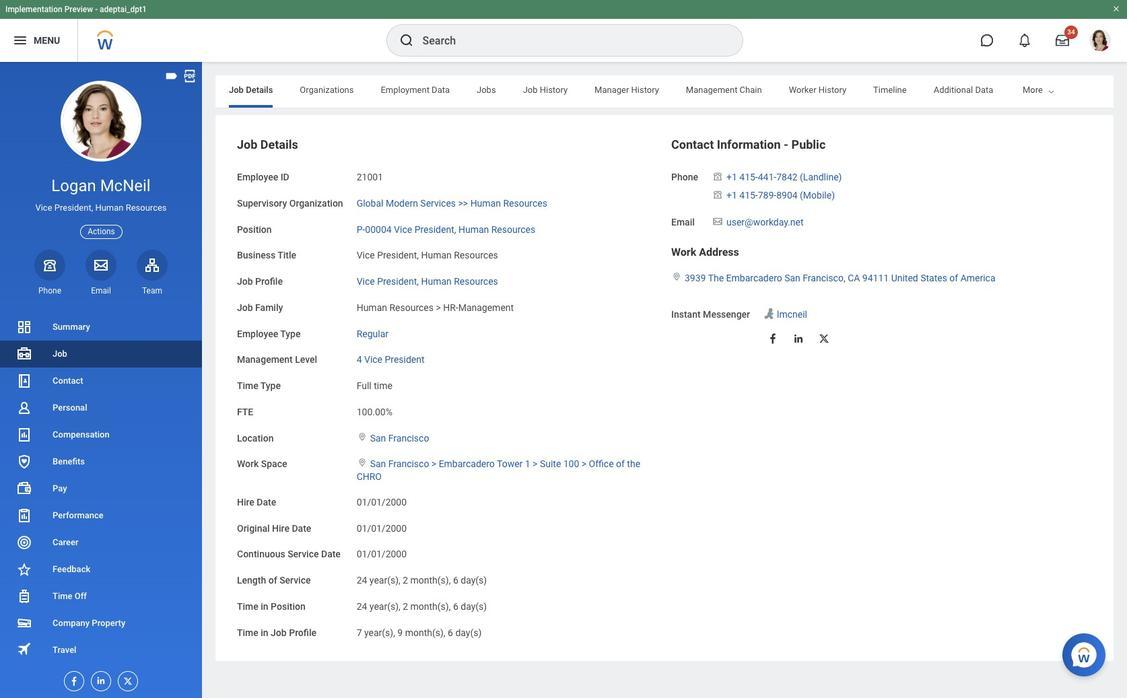 Task type: describe. For each thing, give the bounding box(es) containing it.
company property link
[[0, 610, 202, 637]]

9
[[398, 627, 403, 638]]

justify image
[[12, 32, 28, 48]]

property
[[92, 618, 125, 628]]

more
[[1023, 85, 1043, 95]]

view printable version (pdf) image
[[182, 69, 197, 83]]

vice inside p-00004 vice president, human resources link
[[394, 224, 412, 235]]

performance image
[[16, 508, 32, 524]]

>>
[[458, 198, 468, 209]]

contact for contact information - public
[[671, 137, 714, 152]]

items selected list
[[712, 169, 864, 203]]

> inside job family element
[[436, 302, 441, 313]]

security
[[1050, 85, 1081, 95]]

year(s), for time in job profile
[[364, 627, 395, 638]]

x image
[[119, 672, 133, 687]]

month(s), for time in position
[[410, 601, 451, 612]]

continuous service date element
[[357, 541, 407, 561]]

0 horizontal spatial hire
[[237, 497, 254, 508]]

close environment banner image
[[1112, 5, 1120, 13]]

management level
[[237, 354, 317, 365]]

2 vertical spatial of
[[268, 575, 277, 586]]

job details inside group
[[237, 137, 298, 152]]

services
[[420, 198, 456, 209]]

0 vertical spatial job details
[[229, 85, 273, 95]]

preview
[[64, 5, 93, 14]]

1 vertical spatial position
[[271, 601, 306, 612]]

type for employee type
[[280, 328, 301, 339]]

facebook image
[[767, 332, 779, 345]]

data for additional data
[[975, 85, 993, 95]]

24 for length of service
[[357, 575, 367, 586]]

ca
[[848, 273, 860, 284]]

manager
[[595, 85, 629, 95]]

embarcadero inside san francisco > embarcadero tower 1 > suite 100 > office of the chro
[[439, 459, 495, 469]]

personal link
[[0, 395, 202, 421]]

p-00004 vice president, human resources link
[[357, 221, 535, 235]]

type for time type
[[260, 380, 281, 391]]

president, inside business title element
[[377, 250, 419, 261]]

aim image
[[762, 307, 776, 321]]

job details button
[[237, 137, 298, 152]]

feedback image
[[16, 562, 32, 578]]

resources inside navigation pane region
[[126, 203, 167, 213]]

human up job family element
[[421, 276, 452, 287]]

human resources > hr-management
[[357, 302, 514, 313]]

pay image
[[16, 481, 32, 497]]

fte element
[[357, 398, 392, 418]]

date for service
[[321, 549, 341, 560]]

2 for time in position
[[403, 601, 408, 612]]

job inside navigation pane region
[[53, 349, 67, 359]]

human right >>
[[470, 198, 501, 209]]

phone image inside popup button
[[40, 257, 59, 273]]

job down business
[[237, 276, 253, 287]]

timeline
[[873, 85, 907, 95]]

personal
[[53, 403, 87, 413]]

94111
[[862, 273, 889, 284]]

date for hire
[[292, 523, 311, 534]]

benefits
[[53, 457, 85, 467]]

menu banner
[[0, 0, 1127, 62]]

0 vertical spatial service
[[288, 549, 319, 560]]

1
[[525, 459, 530, 469]]

performance
[[53, 510, 104, 520]]

search image
[[398, 32, 414, 48]]

francisco for san francisco
[[388, 433, 429, 443]]

travel
[[53, 645, 76, 655]]

email logan mcneil element
[[86, 285, 116, 296]]

continuous
[[237, 549, 285, 560]]

contact information - public button
[[671, 137, 826, 152]]

travel image
[[16, 641, 32, 658]]

3939 the embarcadero san francisco, ca 94111 united states of america link
[[685, 270, 996, 284]]

01/01/2000 for continuous service date
[[357, 549, 407, 560]]

embarcadero inside 'link'
[[726, 273, 782, 284]]

lmcneil link
[[777, 306, 807, 320]]

employee for employee id
[[237, 172, 278, 182]]

contact information - public group
[[671, 137, 1092, 353]]

fte
[[237, 407, 253, 417]]

menu
[[34, 35, 60, 46]]

job link
[[0, 341, 202, 368]]

34 button
[[1048, 26, 1078, 55]]

linkedin image
[[793, 332, 805, 345]]

management chain
[[686, 85, 762, 95]]

pay link
[[0, 475, 202, 502]]

time for time in position
[[237, 601, 258, 612]]

supervisory
[[237, 198, 287, 209]]

resources inside job family element
[[389, 302, 434, 313]]

instant
[[671, 309, 701, 320]]

of inside 'link'
[[950, 273, 958, 284]]

0 vertical spatial position
[[237, 224, 272, 235]]

phone logan mcneil element
[[34, 285, 65, 296]]

team
[[142, 286, 162, 295]]

view team image
[[144, 257, 160, 273]]

day(s) for time in job profile
[[455, 627, 482, 638]]

original
[[237, 523, 270, 534]]

vice president, human resources inside navigation pane region
[[35, 203, 167, 213]]

length
[[237, 575, 266, 586]]

san inside 'link'
[[785, 273, 800, 284]]

francisco for san francisco > embarcadero tower 1 > suite 100 > office of the chro
[[388, 459, 429, 469]]

in for position
[[261, 601, 268, 612]]

21001
[[357, 172, 383, 182]]

of inside san francisco > embarcadero tower 1 > suite 100 > office of the chro
[[616, 459, 625, 469]]

24 year(s), 2 month(s), 6 day(s) for position
[[357, 601, 487, 612]]

location image for location
[[357, 432, 367, 441]]

history for job history
[[540, 85, 568, 95]]

7
[[357, 627, 362, 638]]

compensation
[[53, 430, 110, 440]]

chro
[[357, 471, 382, 482]]

summary link
[[0, 314, 202, 341]]

user@workday.net
[[727, 216, 804, 227]]

human inside job family element
[[357, 302, 387, 313]]

4 vice president
[[357, 354, 425, 365]]

supervisory organization
[[237, 198, 343, 209]]

resources up hr-
[[454, 276, 498, 287]]

job up job details button
[[229, 85, 244, 95]]

415- for 789-
[[739, 190, 758, 200]]

time in position element
[[357, 593, 487, 613]]

notifications large image
[[1018, 34, 1032, 47]]

business title element
[[357, 242, 498, 262]]

hr-
[[443, 302, 458, 313]]

president, down business title element
[[377, 276, 419, 287]]

travel link
[[0, 637, 202, 664]]

3939 the embarcadero san francisco, ca 94111 united states of america
[[685, 273, 996, 284]]

team link
[[137, 250, 168, 296]]

vice president, human resources for business title element
[[357, 250, 498, 261]]

user@workday.net link
[[727, 214, 804, 227]]

history for worker history
[[819, 85, 846, 95]]

contact for contact
[[53, 376, 83, 386]]

time
[[374, 380, 392, 391]]

san francisco > embarcadero tower 1 > suite 100 > office of the chro
[[357, 459, 640, 482]]

employment
[[381, 85, 430, 95]]

2 for length of service
[[403, 575, 408, 586]]

benefits link
[[0, 448, 202, 475]]

24 for time in position
[[357, 601, 367, 612]]

management for management level
[[237, 354, 293, 365]]

feedback link
[[0, 556, 202, 583]]

regular link
[[357, 326, 389, 339]]

p-00004 vice president, human resources
[[357, 224, 535, 235]]

month(s), for length of service
[[410, 575, 451, 586]]

contact link
[[0, 368, 202, 395]]

length of service element
[[357, 567, 487, 587]]

worker for worker history
[[789, 85, 816, 95]]

job history
[[523, 85, 568, 95]]

compensation image
[[16, 427, 32, 443]]

7 year(s), 9 month(s), 6 day(s)
[[357, 627, 482, 638]]

menu button
[[0, 19, 78, 62]]

feedback
[[53, 564, 90, 574]]

(mobile)
[[800, 190, 835, 200]]

phone button
[[34, 250, 65, 296]]

global modern services >> human resources
[[357, 198, 547, 209]]

34
[[1067, 28, 1075, 36]]

logan mcneil
[[51, 176, 151, 195]]

implementation
[[5, 5, 62, 14]]

list containing summary
[[0, 314, 202, 664]]

employment data
[[381, 85, 450, 95]]

time in job profile element
[[357, 619, 482, 639]]

additional data
[[934, 85, 993, 95]]

100.00%
[[357, 407, 392, 417]]

month(s), for time in job profile
[[405, 627, 445, 638]]

time off link
[[0, 583, 202, 610]]

789-
[[758, 190, 776, 200]]

employee for employee type
[[237, 328, 278, 339]]

phone image inside items selected list
[[712, 189, 724, 200]]

america
[[961, 273, 996, 284]]

employee id
[[237, 172, 289, 182]]

+1 415-789-8904 (mobile) link
[[727, 187, 835, 200]]

Search Workday  search field
[[423, 26, 715, 55]]

public
[[792, 137, 826, 152]]



Task type: vqa. For each thing, say whether or not it's contained in the screenshot.


Task type: locate. For each thing, give the bounding box(es) containing it.
vice inside vice president, human resources link
[[357, 276, 375, 287]]

space
[[261, 459, 287, 469]]

modern
[[386, 198, 418, 209]]

vice president, human resources up vice president, human resources link
[[357, 250, 498, 261]]

1 vertical spatial 415-
[[739, 190, 758, 200]]

0 vertical spatial +1
[[727, 172, 737, 182]]

job profile
[[237, 276, 283, 287]]

415- for 441-
[[739, 172, 758, 182]]

1 employee from the top
[[237, 172, 278, 182]]

1 vertical spatial 24
[[357, 601, 367, 612]]

inbox large image
[[1056, 34, 1069, 47]]

day(s) down time in position element
[[455, 627, 482, 638]]

hire date element
[[357, 489, 407, 509]]

0 horizontal spatial date
[[257, 497, 276, 508]]

1 vertical spatial profile
[[289, 627, 316, 638]]

vice president, human resources link
[[357, 273, 498, 287]]

contact inside "link"
[[53, 376, 83, 386]]

global modern services >> human resources link
[[357, 195, 547, 209]]

6
[[453, 575, 458, 586], [453, 601, 458, 612], [448, 627, 453, 638]]

time up the fte
[[237, 380, 258, 391]]

+1 for +1 415-441-7842 (landline)
[[727, 172, 737, 182]]

work address
[[671, 246, 739, 259]]

2 francisco from the top
[[388, 459, 429, 469]]

resources down the global modern services >> human resources
[[491, 224, 535, 235]]

1 vertical spatial job details
[[237, 137, 298, 152]]

2 01/01/2000 from the top
[[357, 523, 407, 534]]

data
[[432, 85, 450, 95], [975, 85, 993, 95]]

1 in from the top
[[261, 601, 268, 612]]

1 vertical spatial management
[[458, 302, 514, 313]]

0 horizontal spatial profile
[[255, 276, 283, 287]]

24 inside time in position element
[[357, 601, 367, 612]]

management down employee type
[[237, 354, 293, 365]]

time for time in job profile
[[237, 627, 258, 638]]

- inside group
[[784, 137, 789, 152]]

0 vertical spatial 01/01/2000
[[357, 497, 407, 508]]

title
[[278, 250, 296, 261]]

original hire date
[[237, 523, 311, 534]]

work inside job details group
[[237, 459, 259, 469]]

1 vertical spatial phone
[[38, 286, 61, 295]]

1 horizontal spatial work
[[671, 246, 696, 259]]

1 vertical spatial -
[[784, 137, 789, 152]]

time type
[[237, 380, 281, 391]]

month(s), right 9
[[405, 627, 445, 638]]

time for time type
[[237, 380, 258, 391]]

1 vertical spatial embarcadero
[[439, 459, 495, 469]]

navigation pane region
[[0, 62, 202, 698]]

0 vertical spatial 24
[[357, 575, 367, 586]]

year(s), inside 'length of service' element
[[370, 575, 400, 586]]

resources right >>
[[503, 198, 547, 209]]

vice right the 00004
[[394, 224, 412, 235]]

415- up the 789-
[[739, 172, 758, 182]]

1 vertical spatial 2
[[403, 601, 408, 612]]

1 horizontal spatial management
[[458, 302, 514, 313]]

0 vertical spatial phone
[[671, 172, 698, 182]]

1 horizontal spatial of
[[616, 459, 625, 469]]

profile down time in position
[[289, 627, 316, 638]]

100
[[563, 459, 579, 469]]

1 francisco from the top
[[388, 433, 429, 443]]

1 horizontal spatial profile
[[289, 627, 316, 638]]

(landline)
[[800, 172, 842, 182]]

1 vertical spatial +1
[[727, 190, 737, 200]]

2 data from the left
[[975, 85, 993, 95]]

benefits image
[[16, 454, 32, 470]]

details inside group
[[260, 137, 298, 152]]

hire
[[237, 497, 254, 508], [272, 523, 289, 534]]

address
[[699, 246, 739, 259]]

management inside job family element
[[458, 302, 514, 313]]

job details up job details button
[[229, 85, 273, 95]]

states
[[921, 273, 947, 284]]

employee type
[[237, 328, 301, 339]]

facebook image
[[65, 672, 79, 687]]

2 24 year(s), 2 month(s), 6 day(s) from the top
[[357, 601, 487, 612]]

type up management level
[[280, 328, 301, 339]]

mcneil
[[100, 176, 151, 195]]

mail image
[[93, 257, 109, 273]]

day(s)
[[461, 575, 487, 586], [461, 601, 487, 612], [455, 627, 482, 638]]

date up continuous service date
[[292, 523, 311, 534]]

2 415- from the top
[[739, 190, 758, 200]]

2 vertical spatial date
[[321, 549, 341, 560]]

6 for time in job profile
[[448, 627, 453, 638]]

resources down mcneil at the top of the page
[[126, 203, 167, 213]]

suite
[[540, 459, 561, 469]]

list
[[0, 314, 202, 664]]

0 vertical spatial work
[[671, 246, 696, 259]]

6 for length of service
[[453, 575, 458, 586]]

day(s) for length of service
[[461, 575, 487, 586]]

1 horizontal spatial phone
[[671, 172, 698, 182]]

francisco inside san francisco link
[[388, 433, 429, 443]]

profile up family
[[255, 276, 283, 287]]

management down vice president, human resources link
[[458, 302, 514, 313]]

6 up time in position element
[[453, 575, 458, 586]]

1 vertical spatial service
[[280, 575, 311, 586]]

+1
[[727, 172, 737, 182], [727, 190, 737, 200]]

6 up time in job profile element
[[453, 601, 458, 612]]

day(s) up time in job profile element
[[461, 601, 487, 612]]

1 worker from the left
[[789, 85, 816, 95]]

position up time in job profile
[[271, 601, 306, 612]]

- for public
[[784, 137, 789, 152]]

human inside navigation pane region
[[95, 203, 124, 213]]

time left off
[[53, 591, 72, 601]]

1 vertical spatial hire
[[272, 523, 289, 534]]

in
[[261, 601, 268, 612], [261, 627, 268, 638]]

01/01/2000 for hire date
[[357, 497, 407, 508]]

2 inside 'length of service' element
[[403, 575, 408, 586]]

job down "summary"
[[53, 349, 67, 359]]

business title
[[237, 250, 296, 261]]

of right states
[[950, 273, 958, 284]]

1 vertical spatial 01/01/2000
[[357, 523, 407, 534]]

of right length
[[268, 575, 277, 586]]

history right manager
[[631, 85, 659, 95]]

worker right chain
[[789, 85, 816, 95]]

1 vertical spatial email
[[91, 286, 111, 295]]

2 vertical spatial year(s),
[[364, 627, 395, 638]]

2 up time in position element
[[403, 575, 408, 586]]

2 vertical spatial vice president, human resources
[[357, 276, 498, 287]]

- for adeptai_dpt1
[[95, 5, 98, 14]]

job up employee id
[[237, 137, 257, 152]]

year(s), inside time in job profile element
[[364, 627, 395, 638]]

social media x image
[[818, 332, 830, 345]]

0 vertical spatial 2
[[403, 575, 408, 586]]

office
[[589, 459, 614, 469]]

job
[[229, 85, 244, 95], [523, 85, 538, 95], [237, 137, 257, 152], [237, 276, 253, 287], [237, 302, 253, 313], [53, 349, 67, 359], [271, 627, 287, 638]]

- left public
[[784, 137, 789, 152]]

1 vertical spatial year(s),
[[370, 601, 400, 612]]

vice president, human resources down logan mcneil
[[35, 203, 167, 213]]

0 vertical spatial details
[[246, 85, 273, 95]]

work
[[671, 246, 696, 259], [237, 459, 259, 469]]

summary
[[53, 322, 90, 332]]

0 vertical spatial 24 year(s), 2 month(s), 6 day(s)
[[357, 575, 487, 586]]

0 vertical spatial 415-
[[739, 172, 758, 182]]

san for san francisco
[[370, 433, 386, 443]]

2 worker from the left
[[1020, 85, 1048, 95]]

president, inside navigation pane region
[[54, 203, 93, 213]]

year(s), for time in position
[[370, 601, 400, 612]]

24 down the continuous service date element
[[357, 575, 367, 586]]

year(s), up 9
[[370, 601, 400, 612]]

worker for worker security
[[1020, 85, 1048, 95]]

- inside the menu banner
[[95, 5, 98, 14]]

2
[[403, 575, 408, 586], [403, 601, 408, 612]]

1 horizontal spatial -
[[784, 137, 789, 152]]

1 horizontal spatial embarcadero
[[726, 273, 782, 284]]

2 horizontal spatial history
[[819, 85, 846, 95]]

vice president, human resources up job family element
[[357, 276, 498, 287]]

1 horizontal spatial data
[[975, 85, 993, 95]]

career image
[[16, 535, 32, 551]]

day(s) up time in position element
[[461, 575, 487, 586]]

time off image
[[16, 588, 32, 605]]

0 vertical spatial 6
[[453, 575, 458, 586]]

location image up location image
[[357, 432, 367, 441]]

job details
[[229, 85, 273, 95], [237, 137, 298, 152]]

time in position
[[237, 601, 306, 612]]

vice inside business title element
[[357, 250, 375, 261]]

1 vertical spatial vice president, human resources
[[357, 250, 498, 261]]

phone inside contact information - public group
[[671, 172, 698, 182]]

hire up original
[[237, 497, 254, 508]]

job left family
[[237, 302, 253, 313]]

1 2 from the top
[[403, 575, 408, 586]]

2 +1 from the top
[[727, 190, 737, 200]]

2 horizontal spatial of
[[950, 273, 958, 284]]

1 vertical spatial date
[[292, 523, 311, 534]]

tab list containing job details
[[215, 75, 1127, 108]]

tag image
[[164, 69, 179, 83]]

0 vertical spatial of
[[950, 273, 958, 284]]

vice right 4
[[364, 354, 382, 365]]

location image for work address
[[671, 272, 682, 282]]

415- inside the +1 415-441-7842 (landline) link
[[739, 172, 758, 182]]

service down continuous service date
[[280, 575, 311, 586]]

0 vertical spatial embarcadero
[[726, 273, 782, 284]]

month(s), inside 'length of service' element
[[410, 575, 451, 586]]

data for employment data
[[432, 85, 450, 95]]

day(s) inside time in job profile element
[[455, 627, 482, 638]]

day(s) inside 'length of service' element
[[461, 575, 487, 586]]

2 horizontal spatial management
[[686, 85, 738, 95]]

information
[[717, 137, 781, 152]]

contact image
[[16, 373, 32, 389]]

details up id
[[260, 137, 298, 152]]

messenger
[[703, 309, 750, 320]]

2 employee from the top
[[237, 328, 278, 339]]

history left timeline
[[819, 85, 846, 95]]

0 horizontal spatial email
[[91, 286, 111, 295]]

time inside navigation pane region
[[53, 591, 72, 601]]

phone image
[[712, 189, 724, 200], [40, 257, 59, 273]]

personal image
[[16, 400, 32, 416]]

position up business
[[237, 224, 272, 235]]

pay
[[53, 483, 67, 494]]

francisco
[[388, 433, 429, 443], [388, 459, 429, 469]]

in for job
[[261, 627, 268, 638]]

+1 for +1 415-789-8904 (mobile)
[[727, 190, 737, 200]]

data right employment
[[432, 85, 450, 95]]

1 vertical spatial 24 year(s), 2 month(s), 6 day(s)
[[357, 601, 487, 612]]

location image left 3939
[[671, 272, 682, 282]]

year(s), inside time in position element
[[370, 601, 400, 612]]

phone image up phone logan mcneil element
[[40, 257, 59, 273]]

1 24 from the top
[[357, 575, 367, 586]]

1 vertical spatial of
[[616, 459, 625, 469]]

0 vertical spatial vice president, human resources
[[35, 203, 167, 213]]

job right jobs at the top left of the page
[[523, 85, 538, 95]]

worker left security
[[1020, 85, 1048, 95]]

in down time in position
[[261, 627, 268, 638]]

full time element
[[357, 378, 392, 391]]

1 history from the left
[[540, 85, 568, 95]]

0 vertical spatial francisco
[[388, 433, 429, 443]]

0 vertical spatial phone image
[[712, 189, 724, 200]]

phone inside popup button
[[38, 286, 61, 295]]

vice up regular link
[[357, 276, 375, 287]]

francisco down san francisco
[[388, 459, 429, 469]]

24 year(s), 2 month(s), 6 day(s) up time in position element
[[357, 575, 487, 586]]

president, up business title element
[[415, 224, 456, 235]]

instant messenger
[[671, 309, 750, 320]]

worker
[[789, 85, 816, 95], [1020, 85, 1048, 95]]

history down search workday search box
[[540, 85, 568, 95]]

2 vertical spatial month(s),
[[405, 627, 445, 638]]

415- inside +1 415-789-8904 (mobile) link
[[739, 190, 758, 200]]

summary image
[[16, 319, 32, 335]]

employee
[[237, 172, 278, 182], [237, 328, 278, 339]]

location image
[[671, 272, 682, 282], [357, 432, 367, 441]]

0 horizontal spatial of
[[268, 575, 277, 586]]

job image
[[16, 346, 32, 362]]

1 vertical spatial phone image
[[40, 257, 59, 273]]

0 horizontal spatial work
[[237, 459, 259, 469]]

6 down time in position element
[[448, 627, 453, 638]]

type down management level
[[260, 380, 281, 391]]

management left chain
[[686, 85, 738, 95]]

profile logan mcneil image
[[1089, 30, 1111, 54]]

p-
[[357, 224, 365, 235]]

location image inside job details group
[[357, 432, 367, 441]]

month(s), inside time in job profile element
[[405, 627, 445, 638]]

0 horizontal spatial worker
[[789, 85, 816, 95]]

4
[[357, 354, 362, 365]]

san for san francisco > embarcadero tower 1 > suite 100 > office of the chro
[[370, 459, 386, 469]]

embarcadero left tower
[[439, 459, 495, 469]]

2 24 from the top
[[357, 601, 367, 612]]

location image
[[357, 458, 367, 467]]

8904
[[776, 190, 798, 200]]

time down length
[[237, 601, 258, 612]]

phone image down phone icon
[[712, 189, 724, 200]]

+1 right phone icon
[[727, 172, 737, 182]]

4 vice president link
[[357, 352, 425, 365]]

0 vertical spatial month(s),
[[410, 575, 451, 586]]

1 vertical spatial month(s),
[[410, 601, 451, 612]]

0 vertical spatial profile
[[255, 276, 283, 287]]

time off
[[53, 591, 87, 601]]

president, down the 00004
[[377, 250, 419, 261]]

san up chro
[[370, 459, 386, 469]]

0 vertical spatial type
[[280, 328, 301, 339]]

2 inside time in position element
[[403, 601, 408, 612]]

01/01/2000 up original hire date element
[[357, 497, 407, 508]]

company property image
[[16, 615, 32, 632]]

3 history from the left
[[819, 85, 846, 95]]

organization
[[289, 198, 343, 209]]

0 vertical spatial day(s)
[[461, 575, 487, 586]]

work left space
[[237, 459, 259, 469]]

0 horizontal spatial management
[[237, 354, 293, 365]]

24
[[357, 575, 367, 586], [357, 601, 367, 612]]

+1 415-441-7842 (landline)
[[727, 172, 842, 182]]

vice inside '4 vice president' link
[[364, 354, 382, 365]]

team logan mcneil element
[[137, 285, 168, 296]]

1 vertical spatial details
[[260, 137, 298, 152]]

2 horizontal spatial date
[[321, 549, 341, 560]]

email inside contact information - public group
[[671, 216, 695, 227]]

month(s), up time in job profile element
[[410, 601, 451, 612]]

data right additional
[[975, 85, 993, 95]]

tab list
[[215, 75, 1127, 108]]

employee up 'supervisory' at the top of the page
[[237, 172, 278, 182]]

hire date
[[237, 497, 276, 508]]

phone left phone icon
[[671, 172, 698, 182]]

24 inside 'length of service' element
[[357, 575, 367, 586]]

0 horizontal spatial contact
[[53, 376, 83, 386]]

1 vertical spatial in
[[261, 627, 268, 638]]

san francisco link
[[370, 430, 429, 443]]

0 vertical spatial employee
[[237, 172, 278, 182]]

san inside san francisco > embarcadero tower 1 > suite 100 > office of the chro
[[370, 459, 386, 469]]

job family
[[237, 302, 283, 313]]

0 vertical spatial hire
[[237, 497, 254, 508]]

6 for time in position
[[453, 601, 458, 612]]

0 vertical spatial in
[[261, 601, 268, 612]]

1 horizontal spatial hire
[[272, 523, 289, 534]]

0 horizontal spatial phone image
[[40, 257, 59, 273]]

vice down logan
[[35, 203, 52, 213]]

vice down p- at left
[[357, 250, 375, 261]]

vice inside navigation pane region
[[35, 203, 52, 213]]

contact up personal
[[53, 376, 83, 386]]

human up regular link
[[357, 302, 387, 313]]

-
[[95, 5, 98, 14], [784, 137, 789, 152]]

0 vertical spatial -
[[95, 5, 98, 14]]

0 vertical spatial year(s),
[[370, 575, 400, 586]]

1 horizontal spatial phone image
[[712, 189, 724, 200]]

work for work space
[[237, 459, 259, 469]]

+1 left the 789-
[[727, 190, 737, 200]]

linkedin image
[[92, 672, 106, 686]]

0 vertical spatial date
[[257, 497, 276, 508]]

1 01/01/2000 from the top
[[357, 497, 407, 508]]

career link
[[0, 529, 202, 556]]

adeptai_dpt1
[[100, 5, 147, 14]]

1 vertical spatial employee
[[237, 328, 278, 339]]

contact up phone icon
[[671, 137, 714, 152]]

1 vertical spatial type
[[260, 380, 281, 391]]

6 inside 'length of service' element
[[453, 575, 458, 586]]

hire up continuous service date
[[272, 523, 289, 534]]

0 horizontal spatial embarcadero
[[439, 459, 495, 469]]

0 vertical spatial location image
[[671, 272, 682, 282]]

time down time in position
[[237, 627, 258, 638]]

job details up employee id
[[237, 137, 298, 152]]

2 history from the left
[[631, 85, 659, 95]]

1 vertical spatial francisco
[[388, 459, 429, 469]]

1 horizontal spatial location image
[[671, 272, 682, 282]]

0 horizontal spatial history
[[540, 85, 568, 95]]

month(s), up time in position element
[[410, 575, 451, 586]]

level
[[295, 354, 317, 365]]

president
[[385, 354, 425, 365]]

24 year(s), 2 month(s), 6 day(s) up time in job profile element
[[357, 601, 487, 612]]

management for management chain
[[686, 85, 738, 95]]

human inside business title element
[[421, 250, 452, 261]]

resources down vice president, human resources link
[[389, 302, 434, 313]]

1 data from the left
[[432, 85, 450, 95]]

service down original hire date on the bottom left
[[288, 549, 319, 560]]

3 01/01/2000 from the top
[[357, 549, 407, 560]]

month(s), inside time in position element
[[410, 601, 451, 612]]

profile
[[255, 276, 283, 287], [289, 627, 316, 638]]

original hire date element
[[357, 515, 407, 535]]

of left the
[[616, 459, 625, 469]]

manager history
[[595, 85, 659, 95]]

human down logan mcneil
[[95, 203, 124, 213]]

embarcadero right the
[[726, 273, 782, 284]]

415- down 441-
[[739, 190, 758, 200]]

job family element
[[357, 294, 514, 314]]

date
[[257, 497, 276, 508], [292, 523, 311, 534], [321, 549, 341, 560]]

business
[[237, 250, 276, 261]]

san francisco > embarcadero tower 1 > suite 100 > office of the chro link
[[357, 456, 640, 482]]

1 horizontal spatial history
[[631, 85, 659, 95]]

mail image
[[712, 216, 724, 227]]

president,
[[54, 203, 93, 213], [415, 224, 456, 235], [377, 250, 419, 261], [377, 276, 419, 287]]

1 415- from the top
[[739, 172, 758, 182]]

time for time off
[[53, 591, 72, 601]]

employee down job family
[[237, 328, 278, 339]]

compensation link
[[0, 421, 202, 448]]

email down mail icon
[[91, 286, 111, 295]]

2 vertical spatial san
[[370, 459, 386, 469]]

6 inside time in job profile element
[[448, 627, 453, 638]]

year(s), left 9
[[364, 627, 395, 638]]

01/01/2000 up the continuous service date element
[[357, 523, 407, 534]]

work up 3939
[[671, 246, 696, 259]]

day(s) inside time in position element
[[461, 601, 487, 612]]

24 year(s), 2 month(s), 6 day(s) for service
[[357, 575, 487, 586]]

human down >>
[[458, 224, 489, 235]]

president, down logan
[[54, 203, 93, 213]]

resources inside business title element
[[454, 250, 498, 261]]

work inside contact information - public group
[[671, 246, 696, 259]]

employee id element
[[357, 164, 383, 184]]

company property
[[53, 618, 125, 628]]

2 in from the top
[[261, 627, 268, 638]]

415-
[[739, 172, 758, 182], [739, 190, 758, 200]]

1 horizontal spatial email
[[671, 216, 695, 227]]

contact inside group
[[671, 137, 714, 152]]

2 2 from the top
[[403, 601, 408, 612]]

01/01/2000 for original hire date
[[357, 523, 407, 534]]

embarcadero
[[726, 273, 782, 284], [439, 459, 495, 469]]

0 horizontal spatial location image
[[357, 432, 367, 441]]

2 vertical spatial day(s)
[[455, 627, 482, 638]]

24 up 7
[[357, 601, 367, 612]]

date up original hire date on the bottom left
[[257, 497, 276, 508]]

history for manager history
[[631, 85, 659, 95]]

1 vertical spatial day(s)
[[461, 601, 487, 612]]

family
[[255, 302, 283, 313]]

1 horizontal spatial worker
[[1020, 85, 1048, 95]]

vice president, human resources for vice president, human resources link
[[357, 276, 498, 287]]

6 inside time in position element
[[453, 601, 458, 612]]

1 24 year(s), 2 month(s), 6 day(s) from the top
[[357, 575, 487, 586]]

year(s), for length of service
[[370, 575, 400, 586]]

continuous service date
[[237, 549, 341, 560]]

work for work address
[[671, 246, 696, 259]]

1 vertical spatial contact
[[53, 376, 83, 386]]

0 horizontal spatial -
[[95, 5, 98, 14]]

1 +1 from the top
[[727, 172, 737, 182]]

0 vertical spatial contact
[[671, 137, 714, 152]]

1 vertical spatial san
[[370, 433, 386, 443]]

lmcneil
[[777, 309, 807, 320]]

full time
[[357, 380, 392, 391]]

job details group
[[237, 137, 658, 640]]

email inside popup button
[[91, 286, 111, 295]]

phone image
[[712, 171, 724, 182]]

1 vertical spatial 6
[[453, 601, 458, 612]]

francisco inside san francisco > embarcadero tower 1 > suite 100 > office of the chro
[[388, 459, 429, 469]]

chain
[[740, 85, 762, 95]]

job down time in position
[[271, 627, 287, 638]]

day(s) for time in position
[[461, 601, 487, 612]]



